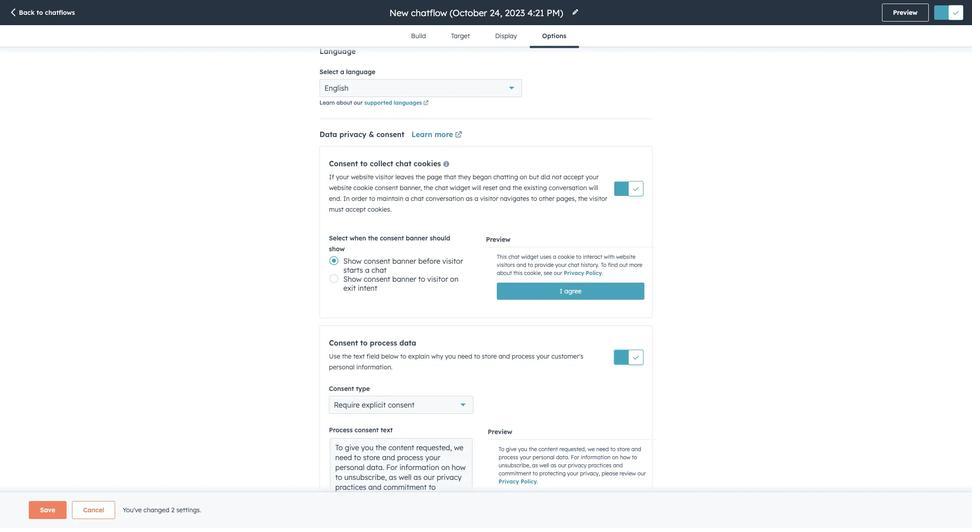 Task type: locate. For each thing, give the bounding box(es) containing it.
select for select when the consent banner should show
[[329, 234, 348, 243]]

process inside use the text field below to explain why you need to store and process your customer's personal information.
[[512, 353, 535, 361]]

a inside this chat widget uses a cookie to interact with website visitors and to provide your chat history. to find out more about this cookie, see our
[[553, 254, 556, 261]]

0 vertical spatial select
[[320, 68, 338, 76]]

2 vertical spatial need
[[335, 454, 352, 463]]

visitor
[[375, 173, 394, 181], [480, 195, 498, 203], [589, 195, 607, 203], [442, 257, 463, 266], [427, 275, 448, 284]]

information inside to give you the content requested, we need to store and process your personal data. for information on how to unsubscribe, as well as our privacy practices and commitment to protecting your privacy, please review our privacy policy .
[[581, 454, 611, 461]]

2 horizontal spatial to
[[601, 262, 606, 269]]

personal for to give you the content requested, we need to store and process your personal data. for information on how to unsubscribe, as well as our privacy practices and commitment to protecting your privacy, please review our privacy policy .
[[533, 454, 555, 461]]

banner inside the show consent banner before visitor starts a chat
[[392, 257, 416, 266]]

on inside if your website visitor leaves the page that they began chatting on but did not accept your website cookie consent banner, the chat widget will reset and the existing conversation will end. in order to maintain a chat conversation as a visitor navigates to other pages, the visitor must accept cookies.
[[520, 173, 527, 181]]

1 vertical spatial practices
[[335, 483, 366, 492]]

give
[[345, 444, 359, 453], [506, 446, 517, 453]]

practices inside to give you the content requested, we need to store and process your personal data. for information on how to unsubscribe, as well as our privacy practices and commitment to protecting your privacy, please review our
[[335, 483, 366, 492]]

0 horizontal spatial will
[[472, 184, 481, 192]]

about down english
[[336, 99, 352, 106]]

practices
[[588, 462, 611, 469], [335, 483, 366, 492]]

unsubscribe, inside to give you the content requested, we need to store and process your personal data. for information on how to unsubscribe, as well as our privacy practices and commitment to protecting your privacy, please review our privacy policy .
[[499, 462, 531, 469]]

chat up leaves
[[395, 159, 411, 168]]

0 vertical spatial protecting
[[539, 471, 566, 477]]

select inside the select when the consent banner should show
[[329, 234, 348, 243]]

0 horizontal spatial text
[[353, 353, 365, 361]]

practices for to give you the content requested, we need to store and process your personal data. for information on how to unsubscribe, as well as our privacy practices and commitment to protecting your privacy, please review our privacy policy .
[[588, 462, 611, 469]]

privacy policy link
[[564, 270, 602, 277], [499, 479, 537, 485]]

1 vertical spatial select
[[329, 234, 348, 243]]

review inside to give you the content requested, we need to store and process your personal data. for information on how to unsubscribe, as well as our privacy practices and commitment to protecting your privacy, please review our
[[442, 493, 464, 502]]

on inside 'show consent banner to visitor on exit intent'
[[450, 275, 459, 284]]

1 vertical spatial for
[[386, 464, 397, 473]]

more right out
[[629, 262, 642, 269]]

2 vertical spatial preview
[[488, 428, 512, 436]]

1 vertical spatial store
[[617, 446, 630, 453]]

about
[[336, 99, 352, 106], [497, 270, 512, 277]]

0 horizontal spatial information
[[399, 464, 439, 473]]

the inside the select when the consent banner should show
[[368, 234, 378, 243]]

data. inside to give you the content requested, we need to store and process your personal data. for information on how to unsubscribe, as well as our privacy practices and commitment to protecting your privacy, please review our
[[367, 464, 384, 473]]

visitor right before
[[442, 257, 463, 266]]

the inside to give you the content requested, we need to store and process your personal data. for information on how to unsubscribe, as well as our privacy practices and commitment to protecting your privacy, please review our privacy policy .
[[529, 446, 537, 453]]

data. for to give you the content requested, we need to store and process your personal data. for information on how to unsubscribe, as well as our privacy practices and commitment to protecting your privacy, please review our
[[367, 464, 384, 473]]

chat up 'privacy policy .'
[[568, 262, 579, 269]]

widget down the they
[[450, 184, 470, 192]]

personal inside to give you the content requested, we need to store and process your personal data. for information on how to unsubscribe, as well as our privacy practices and commitment to protecting your privacy, please review our privacy policy .
[[533, 454, 555, 461]]

1 horizontal spatial give
[[506, 446, 517, 453]]

banner left 'should' on the top
[[406, 234, 428, 243]]

0 horizontal spatial content
[[388, 444, 414, 453]]

1 horizontal spatial privacy
[[437, 474, 462, 483]]

privacy, inside to give you the content requested, we need to store and process your personal data. for information on how to unsubscribe, as well as our privacy practices and commitment to protecting your privacy, please review our privacy policy .
[[580, 471, 600, 477]]

personal inside to give you the content requested, we need to store and process your personal data. for information on how to unsubscribe, as well as our privacy practices and commitment to protecting your privacy, please review our
[[335, 464, 365, 473]]

accept
[[563, 173, 584, 181], [345, 206, 366, 214]]

on inside to give you the content requested, we need to store and process your personal data. for information on how to unsubscribe, as well as our privacy practices and commitment to protecting your privacy, please review our privacy policy .
[[612, 454, 618, 461]]

supported
[[364, 99, 392, 106]]

for for to give you the content requested, we need to store and process your personal data. for information on how to unsubscribe, as well as our privacy practices and commitment to protecting your privacy, please review our
[[386, 464, 397, 473]]

a right uses
[[553, 254, 556, 261]]

store
[[482, 353, 497, 361], [617, 446, 630, 453], [363, 454, 380, 463]]

on
[[520, 173, 527, 181], [450, 275, 459, 284], [612, 454, 618, 461], [441, 464, 450, 473]]

consent right process at the left of page
[[355, 427, 379, 435]]

to inside to give you the content requested, we need to store and process your personal data. for information on how to unsubscribe, as well as our privacy practices and commitment to protecting your privacy, please review our
[[335, 444, 343, 453]]

need inside to give you the content requested, we need to store and process your personal data. for information on how to unsubscribe, as well as our privacy practices and commitment to protecting your privacy, please review our privacy policy .
[[596, 446, 609, 453]]

banner inside 'show consent banner to visitor on exit intent'
[[392, 275, 416, 284]]

1 vertical spatial consent
[[329, 339, 358, 348]]

information
[[581, 454, 611, 461], [399, 464, 439, 473]]

personal inside use the text field below to explain why you need to store and process your customer's personal information.
[[329, 364, 355, 372]]

1 horizontal spatial please
[[602, 471, 618, 477]]

commitment inside to give you the content requested, we need to store and process your personal data. for information on how to unsubscribe, as well as our privacy practices and commitment to protecting your privacy, please review our privacy policy .
[[499, 471, 531, 477]]

0 vertical spatial preview
[[893, 9, 918, 17]]

2 horizontal spatial need
[[596, 446, 609, 453]]

website
[[351, 173, 374, 181], [329, 184, 352, 192], [616, 254, 636, 261]]

privacy for to give you the content requested, we need to store and process your personal data. for information on how to unsubscribe, as well as our privacy practices and commitment to protecting your privacy, please review our privacy policy .
[[568, 462, 587, 469]]

0 vertical spatial unsubscribe,
[[499, 462, 531, 469]]

navigates
[[500, 195, 529, 203]]

to give you the content requested, we need to store and process your personal data. for information on how to unsubscribe, as well as our privacy practices and commitment to protecting your privacy, please review our
[[335, 444, 468, 512]]

how inside to give you the content requested, we need to store and process your personal data. for information on how to unsubscribe, as well as our privacy practices and commitment to protecting your privacy, please review our
[[452, 464, 466, 473]]

2
[[171, 507, 175, 515]]

privacy for to give you the content requested, we need to store and process your personal data. for information on how to unsubscribe, as well as our privacy practices and commitment to protecting your privacy, please review our
[[437, 474, 462, 483]]

you inside use the text field below to explain why you need to store and process your customer's personal information.
[[445, 353, 456, 361]]

privacy
[[564, 270, 584, 277], [499, 479, 519, 485]]

select up english
[[320, 68, 338, 76]]

we inside to give you the content requested, we need to store and process your personal data. for information on how to unsubscribe, as well as our privacy practices and commitment to protecting your privacy, please review our
[[454, 444, 463, 453]]

for inside to give you the content requested, we need to store and process your personal data. for information on how to unsubscribe, as well as our privacy practices and commitment to protecting your privacy, please review our
[[386, 464, 397, 473]]

widget inside this chat widget uses a cookie to interact with website visitors and to provide your chat history. to find out more about this cookie, see our
[[521, 254, 539, 261]]

1 vertical spatial commitment
[[383, 483, 427, 492]]

language
[[346, 68, 375, 76]]

store inside use the text field below to explain why you need to store and process your customer's personal information.
[[482, 353, 497, 361]]

accept right not
[[563, 173, 584, 181]]

1 horizontal spatial will
[[589, 184, 598, 192]]

banner
[[406, 234, 428, 243], [392, 257, 416, 266], [392, 275, 416, 284]]

1 horizontal spatial requested,
[[559, 446, 586, 453]]

widget left uses
[[521, 254, 539, 261]]

widget
[[450, 184, 470, 192], [521, 254, 539, 261]]

learn more
[[412, 130, 453, 139]]

visitor right pages,
[[589, 195, 607, 203]]

1 horizontal spatial we
[[588, 446, 595, 453]]

conversation
[[549, 184, 587, 192], [426, 195, 464, 203]]

1 horizontal spatial well
[[539, 462, 549, 469]]

visitor down consent to collect chat cookies
[[375, 173, 394, 181]]

review
[[620, 471, 636, 477], [442, 493, 464, 502]]

0 horizontal spatial learn
[[320, 99, 335, 106]]

data
[[320, 130, 337, 139]]

0 horizontal spatial need
[[335, 454, 352, 463]]

0 horizontal spatial requested,
[[416, 444, 452, 453]]

conversation down 'that'
[[426, 195, 464, 203]]

0 horizontal spatial privacy
[[499, 479, 519, 485]]

1 vertical spatial more
[[629, 262, 642, 269]]

we for to give you the content requested, we need to store and process your personal data. for information on how to unsubscribe, as well as our privacy practices and commitment to protecting your privacy, please review our
[[454, 444, 463, 453]]

unsubscribe, for to give you the content requested, we need to store and process your personal data. for information on how to unsubscribe, as well as our privacy practices and commitment to protecting your privacy, please review our
[[344, 474, 387, 483]]

0 horizontal spatial privacy,
[[389, 493, 416, 502]]

link opens in a new window image for learn more
[[455, 132, 462, 139]]

chat down banner, on the left
[[411, 195, 424, 203]]

0 vertical spatial need
[[458, 353, 472, 361]]

0 horizontal spatial .
[[537, 479, 538, 485]]

give inside to give you the content requested, we need to store and process your personal data. for information on how to unsubscribe, as well as our privacy practices and commitment to protecting your privacy, please review our privacy policy .
[[506, 446, 517, 453]]

0 vertical spatial personal
[[329, 364, 355, 372]]

1 horizontal spatial privacy
[[564, 270, 584, 277]]

data. inside to give you the content requested, we need to store and process your personal data. for information on how to unsubscribe, as well as our privacy practices and commitment to protecting your privacy, please review our privacy policy .
[[556, 454, 569, 461]]

you inside to give you the content requested, we need to store and process your personal data. for information on how to unsubscribe, as well as our privacy practices and commitment to protecting your privacy, please review our privacy policy .
[[518, 446, 527, 453]]

0 horizontal spatial about
[[336, 99, 352, 106]]

1 horizontal spatial learn
[[412, 130, 432, 139]]

1 vertical spatial well
[[399, 474, 411, 483]]

0 horizontal spatial policy
[[521, 479, 537, 485]]

need inside use the text field below to explain why you need to store and process your customer's personal information.
[[458, 353, 472, 361]]

store for to give you the content requested, we need to store and process your personal data. for information on how to unsubscribe, as well as our privacy practices and commitment to protecting your privacy, please review our privacy policy .
[[617, 446, 630, 453]]

practices for to give you the content requested, we need to store and process your personal data. for information on how to unsubscribe, as well as our privacy practices and commitment to protecting your privacy, please review our
[[335, 483, 366, 492]]

requested, for to give you the content requested, we need to store and process your personal data. for information on how to unsubscribe, as well as our privacy practices and commitment to protecting your privacy, please review our privacy policy .
[[559, 446, 586, 453]]

0 horizontal spatial commitment
[[383, 483, 427, 492]]

chat up intent
[[371, 266, 387, 275]]

2 consent from the top
[[329, 339, 358, 348]]

1 horizontal spatial accept
[[563, 173, 584, 181]]

personal for to give you the content requested, we need to store and process your personal data. for information on how to unsubscribe, as well as our privacy practices and commitment to protecting your privacy, please review our
[[335, 464, 365, 473]]

information for to give you the content requested, we need to store and process your personal data. for information on how to unsubscribe, as well as our privacy practices and commitment to protecting your privacy, please review our privacy policy .
[[581, 454, 611, 461]]

1 vertical spatial protecting
[[335, 493, 370, 502]]

policy
[[586, 270, 602, 277], [521, 479, 537, 485]]

1 horizontal spatial store
[[482, 353, 497, 361]]

show inside the show consent banner before visitor starts a chat
[[343, 257, 362, 266]]

a right starts
[[365, 266, 369, 275]]

website up order
[[351, 173, 374, 181]]

1 vertical spatial preview
[[486, 236, 510, 244]]

display
[[495, 32, 517, 40]]

link opens in a new window image inside supported languages link
[[423, 101, 429, 106]]

your inside this chat widget uses a cookie to interact with website visitors and to provide your chat history. to find out more about this cookie, see our
[[555, 262, 567, 269]]

requested, inside to give you the content requested, we need to store and process your personal data. for information on how to unsubscribe, as well as our privacy practices and commitment to protecting your privacy, please review our
[[416, 444, 452, 453]]

0 vertical spatial review
[[620, 471, 636, 477]]

well inside to give you the content requested, we need to store and process your personal data. for information on how to unsubscribe, as well as our privacy practices and commitment to protecting your privacy, please review our
[[399, 474, 411, 483]]

0 vertical spatial well
[[539, 462, 549, 469]]

website inside this chat widget uses a cookie to interact with website visitors and to provide your chat history. to find out more about this cookie, see our
[[616, 254, 636, 261]]

content inside to give you the content requested, we need to store and process your personal data. for information on how to unsubscribe, as well as our privacy practices and commitment to protecting your privacy, please review our privacy policy .
[[539, 446, 558, 453]]

need for to give you the content requested, we need to store and process your personal data. for information on how to unsubscribe, as well as our privacy practices and commitment to protecting your privacy, please review our privacy policy .
[[596, 446, 609, 453]]

practices inside to give you the content requested, we need to store and process your personal data. for information on how to unsubscribe, as well as our privacy practices and commitment to protecting your privacy, please review our privacy policy .
[[588, 462, 611, 469]]

content for to give you the content requested, we need to store and process your personal data. for information on how to unsubscribe, as well as our privacy practices and commitment to protecting your privacy, please review our
[[388, 444, 414, 453]]

0 vertical spatial text
[[353, 353, 365, 361]]

0 vertical spatial data.
[[556, 454, 569, 461]]

link opens in a new window image
[[423, 101, 429, 106], [455, 132, 462, 139], [455, 132, 462, 139]]

0 horizontal spatial to
[[335, 444, 343, 453]]

1 horizontal spatial protecting
[[539, 471, 566, 477]]

0 horizontal spatial please
[[418, 493, 440, 502]]

please for to give you the content requested, we need to store and process your personal data. for information on how to unsubscribe, as well as our privacy practices and commitment to protecting your privacy, please review our privacy policy .
[[602, 471, 618, 477]]

learn down english
[[320, 99, 335, 106]]

we for to give you the content requested, we need to store and process your personal data. for information on how to unsubscribe, as well as our privacy practices and commitment to protecting your privacy, please review our privacy policy .
[[588, 446, 595, 453]]

content inside to give you the content requested, we need to store and process your personal data. for information on how to unsubscribe, as well as our privacy practices and commitment to protecting your privacy, please review our
[[388, 444, 414, 453]]

1 vertical spatial unsubscribe,
[[344, 474, 387, 483]]

link opens in a new window image for supported languages
[[423, 101, 429, 106]]

you inside to give you the content requested, we need to store and process your personal data. for information on how to unsubscribe, as well as our privacy practices and commitment to protecting your privacy, please review our
[[361, 444, 374, 453]]

give for to give you the content requested, we need to store and process your personal data. for information on how to unsubscribe, as well as our privacy practices and commitment to protecting your privacy, please review our privacy policy .
[[506, 446, 517, 453]]

on inside to give you the content requested, we need to store and process your personal data. for information on how to unsubscribe, as well as our privacy practices and commitment to protecting your privacy, please review our
[[441, 464, 450, 473]]

website up end.
[[329, 184, 352, 192]]

need inside to give you the content requested, we need to store and process your personal data. for information on how to unsubscribe, as well as our privacy practices and commitment to protecting your privacy, please review our
[[335, 454, 352, 463]]

commitment inside to give you the content requested, we need to store and process your personal data. for information on how to unsubscribe, as well as our privacy practices and commitment to protecting your privacy, please review our
[[383, 483, 427, 492]]

1 vertical spatial learn
[[412, 130, 432, 139]]

a down began
[[474, 195, 478, 203]]

when
[[350, 234, 366, 243]]

began
[[473, 173, 492, 181]]

end.
[[329, 195, 341, 203]]

To give you the content requested, we need to store and process your personal data. For information on how to unsubscribe, as well as our privacy practices and commitment to protecting your privacy, please review our text field
[[335, 443, 468, 513]]

0 horizontal spatial protecting
[[335, 493, 370, 502]]

1 vertical spatial information
[[399, 464, 439, 473]]

1 horizontal spatial conversation
[[549, 184, 587, 192]]

. inside to give you the content requested, we need to store and process your personal data. for information on how to unsubscribe, as well as our privacy practices and commitment to protecting your privacy, please review our privacy policy .
[[537, 479, 538, 485]]

0 vertical spatial privacy policy link
[[564, 270, 602, 277]]

need
[[458, 353, 472, 361], [596, 446, 609, 453], [335, 454, 352, 463]]

0 vertical spatial show
[[343, 257, 362, 266]]

consent
[[329, 159, 358, 168], [329, 339, 358, 348], [329, 385, 354, 393]]

please inside to give you the content requested, we need to store and process your personal data. for information on how to unsubscribe, as well as our privacy practices and commitment to protecting your privacy, please review our
[[418, 493, 440, 502]]

banner right intent
[[392, 275, 416, 284]]

language
[[320, 47, 356, 56]]

privacy
[[339, 130, 366, 139], [568, 462, 587, 469], [437, 474, 462, 483]]

3 consent from the top
[[329, 385, 354, 393]]

2 vertical spatial consent
[[329, 385, 354, 393]]

0 vertical spatial more
[[435, 130, 453, 139]]

how inside to give you the content requested, we need to store and process your personal data. for information on how to unsubscribe, as well as our privacy practices and commitment to protecting your privacy, please review our privacy policy .
[[620, 454, 630, 461]]

0 horizontal spatial unsubscribe,
[[344, 474, 387, 483]]

information for to give you the content requested, we need to store and process your personal data. for information on how to unsubscribe, as well as our privacy practices and commitment to protecting your privacy, please review our
[[399, 464, 439, 473]]

data.
[[556, 454, 569, 461], [367, 464, 384, 473]]

select up 'show'
[[329, 234, 348, 243]]

1 horizontal spatial unsubscribe,
[[499, 462, 531, 469]]

privacy, for to give you the content requested, we need to store and process your personal data. for information on how to unsubscribe, as well as our privacy practices and commitment to protecting your privacy, please review our
[[389, 493, 416, 502]]

text for consent
[[381, 427, 393, 435]]

0 vertical spatial accept
[[563, 173, 584, 181]]

learn up cookies
[[412, 130, 432, 139]]

you've
[[123, 507, 142, 515]]

2 horizontal spatial privacy
[[568, 462, 587, 469]]

learn
[[320, 99, 335, 106], [412, 130, 432, 139]]

well
[[539, 462, 549, 469], [399, 474, 411, 483]]

give inside to give you the content requested, we need to store and process your personal data. for information on how to unsubscribe, as well as our privacy practices and commitment to protecting your privacy, please review our
[[345, 444, 359, 453]]

2 vertical spatial personal
[[335, 464, 365, 473]]

consent right explicit
[[388, 401, 414, 410]]

1 horizontal spatial practices
[[588, 462, 611, 469]]

privacy inside to give you the content requested, we need to store and process your personal data. for information on how to unsubscribe, as well as our privacy practices and commitment to protecting your privacy, please review our privacy policy .
[[568, 462, 587, 469]]

1 horizontal spatial you
[[445, 353, 456, 361]]

0 horizontal spatial more
[[435, 130, 453, 139]]

requested, inside to give you the content requested, we need to store and process your personal data. for information on how to unsubscribe, as well as our privacy practices and commitment to protecting your privacy, please review our privacy policy .
[[559, 446, 586, 453]]

consent up the show consent banner before visitor starts a chat
[[380, 234, 404, 243]]

0 vertical spatial consent
[[329, 159, 358, 168]]

text
[[353, 353, 365, 361], [381, 427, 393, 435]]

visitor inside the show consent banner before visitor starts a chat
[[442, 257, 463, 266]]

review inside to give you the content requested, we need to store and process your personal data. for information on how to unsubscribe, as well as our privacy practices and commitment to protecting your privacy, please review our privacy policy .
[[620, 471, 636, 477]]

data. for to give you the content requested, we need to store and process your personal data. for information on how to unsubscribe, as well as our privacy practices and commitment to protecting your privacy, please review our privacy policy .
[[556, 454, 569, 461]]

1 vertical spatial privacy,
[[389, 493, 416, 502]]

your inside use the text field below to explain why you need to store and process your customer's personal information.
[[536, 353, 550, 361]]

build
[[411, 32, 426, 40]]

learn for learn about our
[[320, 99, 335, 106]]

consent up if
[[329, 159, 358, 168]]

commitment for to give you the content requested, we need to store and process your personal data. for information on how to unsubscribe, as well as our privacy practices and commitment to protecting your privacy, please review our privacy policy .
[[499, 471, 531, 477]]

for inside to give you the content requested, we need to store and process your personal data. for information on how to unsubscribe, as well as our privacy practices and commitment to protecting your privacy, please review our privacy policy .
[[571, 454, 579, 461]]

accept down order
[[345, 206, 366, 214]]

i agree
[[560, 288, 581, 296]]

0 horizontal spatial widget
[[450, 184, 470, 192]]

0 horizontal spatial cookie
[[353, 184, 373, 192]]

1 vertical spatial privacy
[[568, 462, 587, 469]]

a up english
[[340, 68, 344, 76]]

consent inside the select when the consent banner should show
[[380, 234, 404, 243]]

visitor down before
[[427, 275, 448, 284]]

show inside 'show consent banner to visitor on exit intent'
[[343, 275, 362, 284]]

banner for to
[[392, 275, 416, 284]]

need for to give you the content requested, we need to store and process your personal data. for information on how to unsubscribe, as well as our privacy practices and commitment to protecting your privacy, please review our
[[335, 454, 352, 463]]

you
[[445, 353, 456, 361], [361, 444, 374, 453], [518, 446, 527, 453]]

consent right starts
[[364, 275, 390, 284]]

our
[[354, 99, 363, 106], [554, 270, 562, 277], [558, 462, 566, 469], [637, 471, 646, 477], [423, 474, 435, 483], [335, 503, 347, 512]]

2 vertical spatial privacy
[[437, 474, 462, 483]]

1 vertical spatial banner
[[392, 257, 416, 266]]

1 vertical spatial privacy
[[499, 479, 519, 485]]

protecting inside to give you the content requested, we need to store and process your personal data. for information on how to unsubscribe, as well as our privacy practices and commitment to protecting your privacy, please review our
[[335, 493, 370, 502]]

about inside this chat widget uses a cookie to interact with website visitors and to provide your chat history. to find out more about this cookie, see our
[[497, 270, 512, 277]]

1 consent from the top
[[329, 159, 358, 168]]

2 vertical spatial website
[[616, 254, 636, 261]]

we
[[454, 444, 463, 453], [588, 446, 595, 453]]

for
[[571, 454, 579, 461], [386, 464, 397, 473]]

text down 'require explicit consent'
[[381, 427, 393, 435]]

consent for consent type
[[329, 385, 354, 393]]

requested,
[[416, 444, 452, 453], [559, 446, 586, 453]]

consent up use
[[329, 339, 358, 348]]

protecting inside to give you the content requested, we need to store and process your personal data. for information on how to unsubscribe, as well as our privacy practices and commitment to protecting your privacy, please review our privacy policy .
[[539, 471, 566, 477]]

1 show from the top
[[343, 257, 362, 266]]

banner up 'show consent banner to visitor on exit intent'
[[392, 257, 416, 266]]

1 horizontal spatial about
[[497, 270, 512, 277]]

and
[[499, 184, 511, 192], [516, 262, 526, 269], [499, 353, 510, 361], [631, 446, 641, 453], [382, 454, 395, 463], [613, 462, 623, 469], [368, 483, 381, 492]]

reset
[[483, 184, 498, 192]]

cookies.
[[368, 206, 392, 214]]

uses
[[540, 254, 551, 261]]

0 vertical spatial about
[[336, 99, 352, 106]]

please inside to give you the content requested, we need to store and process your personal data. for information on how to unsubscribe, as well as our privacy practices and commitment to protecting your privacy, please review our privacy policy .
[[602, 471, 618, 477]]

unsubscribe, for to give you the content requested, we need to store and process your personal data. for information on how to unsubscribe, as well as our privacy practices and commitment to protecting your privacy, please review our privacy policy .
[[499, 462, 531, 469]]

cookies
[[414, 159, 441, 168]]

preview
[[893, 9, 918, 17], [486, 236, 510, 244], [488, 428, 512, 436]]

text left field
[[353, 353, 365, 361]]

as inside if your website visitor leaves the page that they began chatting on but did not accept your website cookie consent banner, the chat widget will reset and the existing conversation will end. in order to maintain a chat conversation as a visitor navigates to other pages, the visitor must accept cookies.
[[466, 195, 473, 203]]

show for exit
[[343, 275, 362, 284]]

store inside to give you the content requested, we need to store and process your personal data. for information on how to unsubscribe, as well as our privacy practices and commitment to protecting your privacy, please review our
[[363, 454, 380, 463]]

1 horizontal spatial content
[[539, 446, 558, 453]]

1 vertical spatial about
[[497, 270, 512, 277]]

0 horizontal spatial conversation
[[426, 195, 464, 203]]

and inside use the text field below to explain why you need to store and process your customer's personal information.
[[499, 353, 510, 361]]

0 horizontal spatial review
[[442, 493, 464, 502]]

to
[[601, 262, 606, 269], [335, 444, 343, 453], [499, 446, 504, 453]]

cookie inside this chat widget uses a cookie to interact with website visitors and to provide your chat history. to find out more about this cookie, see our
[[558, 254, 575, 261]]

consent down the select when the consent banner should show
[[364, 257, 390, 266]]

give for to give you the content requested, we need to store and process your personal data. for information on how to unsubscribe, as well as our privacy practices and commitment to protecting your privacy, please review our
[[345, 444, 359, 453]]

0 vertical spatial information
[[581, 454, 611, 461]]

conversation up pages,
[[549, 184, 587, 192]]

build button
[[398, 25, 438, 47]]

unsubscribe, inside to give you the content requested, we need to store and process your personal data. for information on how to unsubscribe, as well as our privacy practices and commitment to protecting your privacy, please review our
[[344, 474, 387, 483]]

content
[[388, 444, 414, 453], [539, 446, 558, 453]]

a down banner, on the left
[[405, 195, 409, 203]]

1 horizontal spatial .
[[602, 270, 603, 277]]

select
[[320, 68, 338, 76], [329, 234, 348, 243]]

about down 'visitors'
[[497, 270, 512, 277]]

cookie up order
[[353, 184, 373, 192]]

visitor inside 'show consent banner to visitor on exit intent'
[[427, 275, 448, 284]]

0 vertical spatial cookie
[[353, 184, 373, 192]]

0 horizontal spatial practices
[[335, 483, 366, 492]]

they
[[458, 173, 471, 181]]

consent type
[[329, 385, 370, 393]]

pages,
[[556, 195, 576, 203]]

1 vertical spatial how
[[452, 464, 466, 473]]

2 will from the left
[[589, 184, 598, 192]]

privacy inside to give you the content requested, we need to store and process your personal data. for information on how to unsubscribe, as well as our privacy practices and commitment to protecting your privacy, please review our
[[437, 474, 462, 483]]

to inside to give you the content requested, we need to store and process your personal data. for information on how to unsubscribe, as well as our privacy practices and commitment to protecting your privacy, please review our privacy policy .
[[499, 446, 504, 453]]

website up out
[[616, 254, 636, 261]]

more up cookies
[[435, 130, 453, 139]]

2 vertical spatial banner
[[392, 275, 416, 284]]

you've changed 2 settings.
[[123, 507, 201, 515]]

0 vertical spatial commitment
[[499, 471, 531, 477]]

information inside to give you the content requested, we need to store and process your personal data. for information on how to unsubscribe, as well as our privacy practices and commitment to protecting your privacy, please review our
[[399, 464, 439, 473]]

changed
[[143, 507, 169, 515]]

consent up require
[[329, 385, 354, 393]]

leaves
[[395, 173, 414, 181]]

we inside to give you the content requested, we need to store and process your personal data. for information on how to unsubscribe, as well as our privacy practices and commitment to protecting your privacy, please review our privacy policy .
[[588, 446, 595, 453]]

1 vertical spatial data.
[[367, 464, 384, 473]]

0 horizontal spatial privacy
[[339, 130, 366, 139]]

chat inside the show consent banner before visitor starts a chat
[[371, 266, 387, 275]]

navigation
[[398, 25, 579, 48]]

process inside to give you the content requested, we need to store and process your personal data. for information on how to unsubscribe, as well as our privacy practices and commitment to protecting your privacy, please review our privacy policy .
[[499, 454, 518, 461]]

2 vertical spatial store
[[363, 454, 380, 463]]

protecting for to give you the content requested, we need to store and process your personal data. for information on how to unsubscribe, as well as our privacy practices and commitment to protecting your privacy, please review our privacy policy .
[[539, 471, 566, 477]]

well inside to give you the content requested, we need to store and process your personal data. for information on how to unsubscribe, as well as our privacy practices and commitment to protecting your privacy, please review our privacy policy .
[[539, 462, 549, 469]]

a
[[340, 68, 344, 76], [405, 195, 409, 203], [474, 195, 478, 203], [553, 254, 556, 261], [365, 266, 369, 275]]

consent up maintain at left
[[375, 184, 398, 192]]

0 vertical spatial privacy,
[[580, 471, 600, 477]]

cookie right uses
[[558, 254, 575, 261]]

0 horizontal spatial data.
[[367, 464, 384, 473]]

save
[[40, 507, 55, 515]]

store inside to give you the content requested, we need to store and process your personal data. for information on how to unsubscribe, as well as our privacy practices and commitment to protecting your privacy, please review our privacy policy .
[[617, 446, 630, 453]]

1 horizontal spatial review
[[620, 471, 636, 477]]

privacy, inside to give you the content requested, we need to store and process your personal data. for information on how to unsubscribe, as well as our privacy practices and commitment to protecting your privacy, please review our
[[389, 493, 416, 502]]

None field
[[389, 7, 566, 19]]

1 vertical spatial need
[[596, 446, 609, 453]]

2 show from the top
[[343, 275, 362, 284]]

privacy, for to give you the content requested, we need to store and process your personal data. for information on how to unsubscribe, as well as our privacy practices and commitment to protecting your privacy, please review our privacy policy .
[[580, 471, 600, 477]]

you for to give you the content requested, we need to store and process your personal data. for information on how to unsubscribe, as well as our privacy practices and commitment to protecting your privacy, please review our privacy policy .
[[518, 446, 527, 453]]

0 vertical spatial for
[[571, 454, 579, 461]]

text inside use the text field below to explain why you need to store and process your customer's personal information.
[[353, 353, 365, 361]]



Task type: vqa. For each thing, say whether or not it's contained in the screenshot.
Search activities search field
no



Task type: describe. For each thing, give the bounding box(es) containing it.
existing
[[524, 184, 547, 192]]

requested, for to give you the content requested, we need to store and process your personal data. for information on how to unsubscribe, as well as our privacy practices and commitment to protecting your privacy, please review our
[[416, 444, 452, 453]]

page
[[427, 173, 442, 181]]

well for to give you the content requested, we need to store and process your personal data. for information on how to unsubscribe, as well as our privacy practices and commitment to protecting your privacy, please review our
[[399, 474, 411, 483]]

chat down page
[[435, 184, 448, 192]]

data privacy & consent
[[320, 130, 404, 139]]

did
[[541, 173, 550, 181]]

use the text field below to explain why you need to store and process your customer's personal information.
[[329, 353, 583, 372]]

must
[[329, 206, 344, 214]]

text for the
[[353, 353, 365, 361]]

1 horizontal spatial policy
[[586, 270, 602, 277]]

supported languages link
[[364, 99, 430, 108]]

0 vertical spatial website
[[351, 173, 374, 181]]

settings.
[[176, 507, 201, 515]]

require explicit consent button
[[329, 397, 473, 415]]

data
[[399, 339, 416, 348]]

policy inside to give you the content requested, we need to store and process your personal data. for information on how to unsubscribe, as well as our privacy practices and commitment to protecting your privacy, please review our privacy policy .
[[521, 479, 537, 485]]

not
[[552, 173, 562, 181]]

that
[[444, 173, 456, 181]]

target
[[451, 32, 470, 40]]

agree
[[564, 288, 581, 296]]

consent for consent to collect chat cookies
[[329, 159, 358, 168]]

field
[[367, 353, 379, 361]]

store for to give you the content requested, we need to store and process your personal data. for information on how to unsubscribe, as well as our privacy practices and commitment to protecting your privacy, please review our
[[363, 454, 380, 463]]

privacy inside to give you the content requested, we need to store and process your personal data. for information on how to unsubscribe, as well as our privacy practices and commitment to protecting your privacy, please review our privacy policy .
[[499, 479, 519, 485]]

link opens in a new window image
[[423, 99, 429, 108]]

show consent banner to visitor on exit intent
[[343, 275, 459, 293]]

require explicit consent
[[334, 401, 414, 410]]

this
[[497, 254, 507, 261]]

0 vertical spatial conversation
[[549, 184, 587, 192]]

interact
[[583, 254, 602, 261]]

select when the consent banner should show
[[329, 234, 450, 253]]

i agree button
[[497, 283, 644, 300]]

show
[[329, 245, 345, 253]]

history.
[[581, 262, 599, 269]]

how for to give you the content requested, we need to store and process your personal data. for information on how to unsubscribe, as well as our privacy practices and commitment to protecting your privacy, please review our privacy policy .
[[620, 454, 630, 461]]

1 will from the left
[[472, 184, 481, 192]]

options
[[542, 32, 566, 40]]

select a language
[[320, 68, 375, 76]]

use
[[329, 353, 340, 361]]

supported languages
[[364, 99, 422, 106]]

privacy policy link for process consent text
[[499, 479, 537, 485]]

learn about our
[[320, 99, 364, 106]]

languages
[[394, 99, 422, 106]]

back
[[19, 9, 35, 17]]

exit
[[343, 284, 356, 293]]

to inside button
[[37, 9, 43, 17]]

in
[[343, 195, 350, 203]]

content for to give you the content requested, we need to store and process your personal data. for information on how to unsubscribe, as well as our privacy practices and commitment to protecting your privacy, please review our privacy policy .
[[539, 446, 558, 453]]

banner,
[[400, 184, 422, 192]]

english
[[324, 84, 349, 93]]

consent inside 'show consent banner to visitor on exit intent'
[[364, 275, 390, 284]]

more inside this chat widget uses a cookie to interact with website visitors and to provide your chat history. to find out more about this cookie, see our
[[629, 262, 642, 269]]

our inside this chat widget uses a cookie to interact with website visitors and to provide your chat history. to find out more about this cookie, see our
[[554, 270, 562, 277]]

process inside to give you the content requested, we need to store and process your personal data. for information on how to unsubscribe, as well as our privacy practices and commitment to protecting your privacy, please review our
[[397, 454, 423, 463]]

order
[[351, 195, 367, 203]]

consent inside if your website visitor leaves the page that they began chatting on but did not accept your website cookie consent banner, the chat widget will reset and the existing conversation will end. in order to maintain a chat conversation as a visitor navigates to other pages, the visitor must accept cookies.
[[375, 184, 398, 192]]

with
[[604, 254, 615, 261]]

i
[[560, 288, 563, 296]]

review for to give you the content requested, we need to store and process your personal data. for information on how to unsubscribe, as well as our privacy practices and commitment to protecting your privacy, please review our
[[442, 493, 464, 502]]

privacy policy .
[[564, 270, 603, 277]]

explain
[[408, 353, 430, 361]]

should
[[430, 234, 450, 243]]

widget inside if your website visitor leaves the page that they began chatting on but did not accept your website cookie consent banner, the chat widget will reset and the existing conversation will end. in order to maintain a chat conversation as a visitor navigates to other pages, the visitor must accept cookies.
[[450, 184, 470, 192]]

chatting
[[493, 173, 518, 181]]

cookie,
[[524, 270, 542, 277]]

before
[[418, 257, 440, 266]]

provide
[[535, 262, 554, 269]]

visitor down reset
[[480, 195, 498, 203]]

why
[[431, 353, 443, 361]]

to inside this chat widget uses a cookie to interact with website visitors and to provide your chat history. to find out more about this cookie, see our
[[601, 262, 606, 269]]

learn more link
[[412, 130, 464, 139]]

if
[[329, 173, 334, 181]]

consent to process data
[[329, 339, 416, 348]]

0 vertical spatial .
[[602, 270, 603, 277]]

show for a
[[343, 257, 362, 266]]

consent right &
[[376, 130, 404, 139]]

the inside use the text field below to explain why you need to store and process your customer's personal information.
[[342, 353, 351, 361]]

consent inside popup button
[[388, 401, 414, 410]]

out
[[619, 262, 628, 269]]

visitors
[[497, 262, 515, 269]]

and inside this chat widget uses a cookie to interact with website visitors and to provide your chat history. to find out more about this cookie, see our
[[516, 262, 526, 269]]

preview for select when the consent banner should show
[[486, 236, 510, 244]]

process
[[329, 427, 353, 435]]

below
[[381, 353, 399, 361]]

information.
[[356, 364, 393, 372]]

preview button
[[882, 4, 929, 22]]

banner inside the select when the consent banner should show
[[406, 234, 428, 243]]

privacy policy link for select when the consent banner should show
[[564, 270, 602, 277]]

protecting for to give you the content requested, we need to store and process your personal data. for information on how to unsubscribe, as well as our privacy practices and commitment to protecting your privacy, please review our
[[335, 493, 370, 502]]

collect
[[370, 159, 393, 168]]

you for to give you the content requested, we need to store and process your personal data. for information on how to unsubscribe, as well as our privacy practices and commitment to protecting your privacy, please review our
[[361, 444, 374, 453]]

find
[[608, 262, 618, 269]]

english button
[[320, 79, 522, 97]]

preview for process consent text
[[488, 428, 512, 436]]

the inside to give you the content requested, we need to store and process your personal data. for information on how to unsubscribe, as well as our privacy practices and commitment to protecting your privacy, please review our
[[376, 444, 386, 453]]

process consent text
[[329, 427, 393, 435]]

this chat widget uses a cookie to interact with website visitors and to provide your chat history. to find out more about this cookie, see our
[[497, 254, 642, 277]]

for for to give you the content requested, we need to store and process your personal data. for information on how to unsubscribe, as well as our privacy practices and commitment to protecting your privacy, please review our privacy policy .
[[571, 454, 579, 461]]

starts
[[343, 266, 363, 275]]

this
[[513, 270, 523, 277]]

navigation containing build
[[398, 25, 579, 48]]

but
[[529, 173, 539, 181]]

select for select a language
[[320, 68, 338, 76]]

cancel
[[83, 507, 104, 515]]

consent inside the show consent banner before visitor starts a chat
[[364, 257, 390, 266]]

banner for before
[[392, 257, 416, 266]]

review for to give you the content requested, we need to store and process your personal data. for information on how to unsubscribe, as well as our privacy practices and commitment to protecting your privacy, please review our privacy policy .
[[620, 471, 636, 477]]

show consent banner before visitor starts a chat
[[343, 257, 463, 275]]

consent for consent to process data
[[329, 339, 358, 348]]

to for to give you the content requested, we need to store and process your personal data. for information on how to unsubscribe, as well as our privacy practices and commitment to protecting your privacy, please review our privacy policy .
[[499, 446, 504, 453]]

well for to give you the content requested, we need to store and process your personal data. for information on how to unsubscribe, as well as our privacy practices and commitment to protecting your privacy, please review our privacy policy .
[[539, 462, 549, 469]]

please for to give you the content requested, we need to store and process your personal data. for information on how to unsubscribe, as well as our privacy practices and commitment to protecting your privacy, please review our
[[418, 493, 440, 502]]

cancel button
[[72, 502, 115, 520]]

cookie inside if your website visitor leaves the page that they began chatting on but did not accept your website cookie consent banner, the chat widget will reset and the existing conversation will end. in order to maintain a chat conversation as a visitor navigates to other pages, the visitor must accept cookies.
[[353, 184, 373, 192]]

how for to give you the content requested, we need to store and process your personal data. for information on how to unsubscribe, as well as our privacy practices and commitment to protecting your privacy, please review our
[[452, 464, 466, 473]]

commitment for to give you the content requested, we need to store and process your personal data. for information on how to unsubscribe, as well as our privacy practices and commitment to protecting your privacy, please review our
[[383, 483, 427, 492]]

to give you the content requested, we need to store and process your personal data. for information on how to unsubscribe, as well as our privacy practices and commitment to protecting your privacy, please review our privacy policy .
[[499, 446, 646, 485]]

display button
[[482, 25, 530, 47]]

explicit
[[362, 401, 386, 410]]

type
[[356, 385, 370, 393]]

1 vertical spatial website
[[329, 184, 352, 192]]

intent
[[358, 284, 377, 293]]

to inside 'show consent banner to visitor on exit intent'
[[418, 275, 425, 284]]

chat up 'visitors'
[[508, 254, 520, 261]]

see
[[544, 270, 552, 277]]

and inside if your website visitor leaves the page that they began chatting on but did not accept your website cookie consent banner, the chat widget will reset and the existing conversation will end. in order to maintain a chat conversation as a visitor navigates to other pages, the visitor must accept cookies.
[[499, 184, 511, 192]]

back to chatflows button
[[9, 8, 75, 18]]

require
[[334, 401, 360, 410]]

preview inside button
[[893, 9, 918, 17]]

0 horizontal spatial accept
[[345, 206, 366, 214]]

a inside the show consent banner before visitor starts a chat
[[365, 266, 369, 275]]

consent to collect chat cookies
[[329, 159, 441, 168]]

0 vertical spatial privacy
[[564, 270, 584, 277]]

to for to give you the content requested, we need to store and process your personal data. for information on how to unsubscribe, as well as our privacy practices and commitment to protecting your privacy, please review our
[[335, 444, 343, 453]]

maintain
[[377, 195, 403, 203]]

if your website visitor leaves the page that they began chatting on but did not accept your website cookie consent banner, the chat widget will reset and the existing conversation will end. in order to maintain a chat conversation as a visitor navigates to other pages, the visitor must accept cookies.
[[329, 173, 607, 214]]

back to chatflows
[[19, 9, 75, 17]]

learn for learn more
[[412, 130, 432, 139]]

customer's
[[551, 353, 583, 361]]

target button
[[438, 25, 482, 47]]

&
[[369, 130, 374, 139]]



